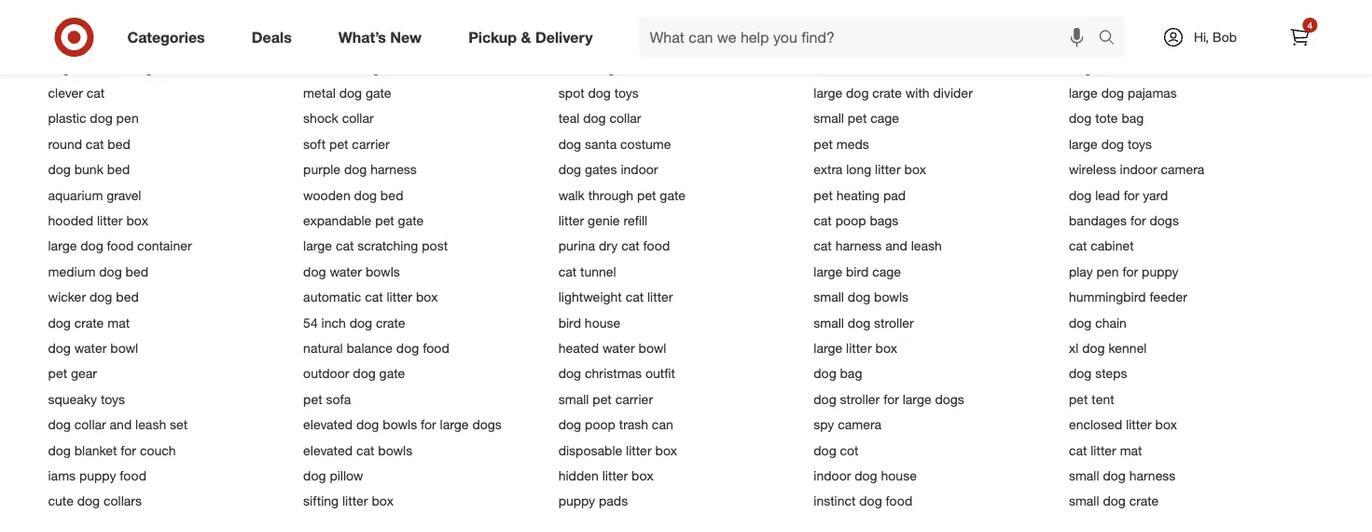 Task type: describe. For each thing, give the bounding box(es) containing it.
mat inside 'cat litter mat iams puppy food'
[[1120, 443, 1142, 459]]

puppy pads link
[[558, 494, 803, 510]]

dog tote bag link
[[1069, 110, 1313, 127]]

water for heated
[[603, 340, 635, 357]]

spy camera
[[814, 417, 882, 433]]

small dog harness link
[[1069, 468, 1313, 484]]

dog cot link
[[814, 443, 1058, 459]]

catnip toys link
[[48, 8, 292, 24]]

crate up natural balance dog food
[[376, 315, 405, 331]]

wooden dog bed
[[303, 187, 403, 203]]

sifting litter box link
[[303, 494, 547, 510]]

lead
[[1095, 187, 1120, 203]]

shock collar link
[[303, 110, 547, 127]]

poop for bags
[[835, 212, 866, 229]]

dog lead for yard link
[[1069, 187, 1313, 203]]

cat right dry at the left of the page
[[621, 238, 640, 254]]

large up gen7pets on the right
[[814, 8, 843, 24]]

bowls for elevated cat bowls
[[378, 443, 413, 459]]

through
[[588, 187, 633, 203]]

wireless
[[1069, 161, 1116, 178]]

dog collar and leash set link
[[48, 417, 292, 433]]

dry
[[599, 238, 618, 254]]

for inside dog clothes for small dogs large outdoor dog kennel
[[1141, 34, 1157, 50]]

clever
[[48, 85, 83, 101]]

heated water bowl link
[[558, 340, 803, 357]]

dogs up elevated cat bowls link
[[472, 417, 502, 433]]

kit
[[1146, 59, 1160, 75]]

no scoop litter box
[[558, 34, 668, 50]]

pet inside the xl dog kennel pet gear
[[48, 366, 67, 382]]

puppy inside play pen for puppy wicker dog bed
[[1142, 264, 1179, 280]]

dog steps squeaky toys
[[48, 366, 1127, 408]]

pet inside pet tent dog collar and leash set
[[1069, 391, 1088, 408]]

small dog crate link
[[1069, 494, 1313, 510]]

large inside dog clothes for small dogs large outdoor dog kennel
[[48, 59, 77, 75]]

cage for large bird cage
[[872, 264, 901, 280]]

box down disposable litter box
[[632, 468, 654, 484]]

0 horizontal spatial bag
[[840, 366, 862, 382]]

litter inside 'dog lead for yard hooded litter box'
[[97, 212, 123, 229]]

bunk
[[74, 161, 103, 178]]

delivery
[[535, 28, 593, 46]]

elevated for elevated dog bowls for large dogs
[[303, 417, 353, 433]]

pet down extra
[[814, 187, 833, 203]]

1 horizontal spatial cute
[[814, 59, 839, 75]]

small dog bowls link
[[814, 289, 1058, 305]]

food down 'indoor dog house'
[[886, 494, 913, 510]]

cat down pet heating pad
[[814, 212, 832, 229]]

litter down dog water bowls link on the left
[[387, 289, 412, 305]]

0 vertical spatial and
[[885, 238, 907, 254]]

box inside enclosed litter box dog blanket for couch
[[1155, 417, 1177, 433]]

pads
[[599, 494, 628, 510]]

harness for purple
[[370, 161, 417, 178]]

indoor inside wireless indoor camera aquarium gravel
[[1120, 161, 1157, 178]]

disposable litter box
[[558, 443, 677, 459]]

spot dog toys
[[558, 85, 639, 101]]

dog inside dog dna test kit clever cat
[[1069, 59, 1092, 75]]

and inside pet tent dog collar and leash set
[[110, 417, 132, 433]]

4
[[1308, 19, 1313, 31]]

instinct dog food
[[814, 494, 913, 510]]

small dog crate
[[1069, 494, 1159, 510]]

large outdoor dog kennel link
[[48, 59, 292, 75]]

sifting litter box
[[303, 494, 394, 510]]

natural
[[303, 340, 343, 357]]

large bird cage
[[814, 264, 901, 280]]

cat cabinet link
[[1069, 238, 1313, 254]]

dog christmas outfit
[[558, 366, 675, 382]]

small inside dog clothes for small dogs large outdoor dog kennel
[[1161, 34, 1191, 50]]

carrier for soft pet carrier
[[352, 136, 390, 152]]

bed inside play pen for puppy wicker dog bed
[[116, 289, 139, 305]]

cat down purina
[[558, 264, 577, 280]]

dog poop trash can link
[[558, 417, 803, 433]]

crate down small dog harness link
[[1129, 494, 1159, 510]]

toys down small dog collars
[[615, 85, 639, 101]]

box inside 'dog lead for yard hooded litter box'
[[126, 212, 148, 229]]

pet right the soft at the left of page
[[329, 136, 348, 152]]

litter up the bird house link
[[647, 289, 673, 305]]

1 horizontal spatial indoor
[[814, 468, 851, 484]]

carrier for small pet carrier
[[615, 391, 653, 408]]

dog exercise pen link
[[558, 8, 803, 24]]

cat inside dog dna test kit clever cat
[[87, 85, 105, 101]]

large up elevated cat bowls link
[[440, 417, 469, 433]]

dog poop trash can
[[558, 417, 673, 433]]

toys up grooming
[[88, 8, 112, 24]]

squeaky toys link
[[48, 391, 292, 408]]

pen inside play pen for puppy wicker dog bed
[[1097, 264, 1119, 280]]

pet heating pad
[[814, 187, 906, 203]]

dog blanket for couch link
[[48, 443, 292, 459]]

0 vertical spatial leash
[[911, 238, 942, 254]]

large dog food container link
[[48, 238, 292, 254]]

tunnel
[[580, 264, 616, 280]]

dog inside 'dog lead for yard hooded litter box'
[[1069, 187, 1092, 203]]

iams puppy food link
[[48, 468, 292, 484]]

plastic dog pen link
[[48, 110, 292, 127]]

tent
[[1092, 391, 1114, 408]]

large down expandable
[[303, 238, 332, 254]]

1 horizontal spatial collar
[[342, 110, 374, 127]]

food inside 'cat litter mat iams puppy food'
[[120, 468, 146, 484]]

dog santa costume link
[[558, 136, 803, 152]]

gate for outdoor dog gate
[[379, 366, 405, 382]]

crate left with
[[873, 85, 902, 101]]

1 horizontal spatial bird
[[846, 264, 869, 280]]

dog clothes for small dogs large outdoor dog kennel
[[48, 34, 1224, 75]]

collars for christmas dog collars dog grooming scissors
[[1156, 8, 1194, 24]]

litter up pad
[[875, 161, 901, 178]]

play pen for puppy wicker dog bed
[[48, 264, 1179, 305]]

steps
[[1095, 366, 1127, 382]]

box down small dog stroller
[[875, 340, 897, 357]]

litter down walk
[[558, 212, 584, 229]]

food inside the 'bandages for dogs large dog food container'
[[107, 238, 134, 254]]

gate down dog gates indoor link
[[660, 187, 686, 203]]

collars for small dog collars
[[619, 59, 657, 75]]

walk
[[558, 187, 585, 203]]

1 horizontal spatial house
[[881, 468, 917, 484]]

cat up wellness
[[303, 34, 321, 50]]

0 horizontal spatial bird
[[558, 315, 581, 331]]

cat up dog water bowls
[[336, 238, 354, 254]]

box up pet heating pad link
[[904, 161, 926, 178]]

small for small dog stroller
[[814, 315, 844, 331]]

box down dog exercise pen link
[[646, 34, 668, 50]]

automatic cat litter box link
[[303, 289, 547, 305]]

box down dog pillow link
[[372, 494, 394, 510]]

pet up the "scratching"
[[375, 212, 394, 229]]

1 vertical spatial stroller
[[874, 315, 914, 331]]

set
[[170, 417, 188, 433]]

litter down pillow
[[342, 494, 368, 510]]

heating
[[837, 187, 880, 203]]

spy
[[814, 417, 834, 433]]

water inside dog chain dog water bowl
[[74, 340, 107, 357]]

0 horizontal spatial camera
[[838, 417, 882, 433]]

harness for small
[[1129, 468, 1176, 484]]

post
[[422, 238, 448, 254]]

indoor dog house link
[[814, 468, 1058, 484]]

cat down gen7pets on the right
[[843, 59, 861, 75]]

shock collar
[[303, 110, 374, 127]]

christmas dog collars dog grooming scissors
[[48, 8, 1194, 50]]

genie
[[588, 212, 620, 229]]

pet tent dog collar and leash set
[[48, 391, 1114, 433]]

exercise
[[585, 8, 633, 24]]

bandages for dogs link
[[1069, 212, 1313, 229]]

outdoor dog gate
[[303, 366, 405, 382]]

xl
[[1069, 340, 1079, 357]]

bowls for dog water bowls
[[366, 264, 400, 280]]

elevated cat bowls
[[303, 443, 413, 459]]

play pen for puppy link
[[1069, 264, 1313, 280]]

spot
[[558, 85, 585, 101]]

metal
[[303, 85, 336, 101]]

hummingbird feeder dog crate mat
[[48, 289, 1187, 331]]

kennel inside the xl dog kennel pet gear
[[1109, 340, 1147, 357]]

for inside play pen for puppy wicker dog bed
[[1123, 264, 1138, 280]]

bag inside dog tote bag round cat bed
[[1122, 110, 1144, 127]]

search
[[1090, 30, 1135, 48]]

dogs inside dog clothes for small dogs large outdoor dog kennel
[[1195, 34, 1224, 50]]

metal dog gate link
[[303, 85, 547, 101]]

cat tunnel link
[[558, 264, 803, 280]]

xl dog kennel link
[[1069, 340, 1313, 357]]

lightweight cat litter link
[[558, 289, 803, 305]]

pickup & delivery link
[[453, 17, 616, 58]]

1 vertical spatial christmas
[[585, 366, 642, 382]]

cat down "cat poop bags"
[[814, 238, 832, 254]]

cat litter mat iams puppy food
[[48, 443, 1142, 484]]

disposable
[[558, 443, 622, 459]]

large inside the 'bandages for dogs large dog food container'
[[48, 238, 77, 254]]

natural balance dog food
[[303, 340, 449, 357]]

deals
[[252, 28, 292, 46]]

large up small dog bowls
[[814, 264, 843, 280]]

pet left sofa
[[303, 391, 322, 408]]

box down can
[[655, 443, 677, 459]]

deals link
[[236, 17, 315, 58]]

pet up extra
[[814, 136, 833, 152]]

for up elevated cat bowls link
[[421, 417, 436, 433]]

What can we help you find? suggestions appear below search field
[[639, 17, 1103, 58]]

cat up 54 inch dog crate
[[365, 289, 383, 305]]

expandable
[[303, 212, 372, 229]]

0 vertical spatial pen
[[637, 8, 660, 24]]

stroller for gen7pets
[[872, 34, 912, 50]]



Task type: locate. For each thing, give the bounding box(es) containing it.
christmas dog collars link
[[1069, 8, 1313, 24]]

dog dna test kit clever cat
[[48, 59, 1160, 101]]

gen7pets stroller
[[814, 34, 912, 50]]

stroller down sweaters
[[872, 34, 912, 50]]

1 vertical spatial and
[[110, 417, 132, 433]]

pajamas
[[1128, 85, 1177, 101]]

hi, bob
[[1194, 29, 1237, 45]]

bowl inside dog chain dog water bowl
[[110, 340, 138, 357]]

1 vertical spatial collars
[[619, 59, 657, 75]]

collar inside pet tent dog collar and leash set
[[74, 417, 106, 433]]

puppy down blanket
[[79, 468, 116, 484]]

heated
[[558, 340, 599, 357]]

large up spy camera "link"
[[903, 391, 932, 408]]

0 horizontal spatial harness
[[370, 161, 417, 178]]

large up clever
[[48, 59, 77, 75]]

1 horizontal spatial collars
[[619, 59, 657, 75]]

indoor down costume
[[621, 161, 658, 178]]

large dog pajamas link
[[1069, 85, 1313, 101]]

dog water bowl link
[[48, 340, 292, 357]]

outdoor down grooming
[[80, 59, 127, 75]]

poop for trash
[[585, 417, 616, 433]]

0 horizontal spatial mat
[[107, 315, 130, 331]]

water up 'automatic'
[[330, 264, 362, 280]]

bed inside dog tote bag round cat bed
[[107, 136, 130, 152]]

1 vertical spatial bird
[[558, 315, 581, 331]]

water up gear at the left of the page
[[74, 340, 107, 357]]

1 vertical spatial camera
[[838, 417, 882, 433]]

0 horizontal spatial outdoor
[[80, 59, 127, 75]]

0 horizontal spatial cute
[[48, 494, 74, 510]]

scoop
[[577, 34, 613, 50]]

2 horizontal spatial collar
[[610, 110, 641, 127]]

cat down enclosed
[[1069, 443, 1087, 459]]

dog inside the xl dog kennel pet gear
[[1082, 340, 1105, 357]]

cat harness and leash link
[[814, 238, 1058, 254]]

dog bag link
[[814, 366, 1058, 382]]

toys inside large dog toys dog bunk bed
[[1128, 136, 1152, 152]]

toys inside dog steps squeaky toys
[[101, 391, 125, 408]]

dog cot
[[814, 443, 859, 459]]

1 horizontal spatial poop
[[835, 212, 866, 229]]

2 vertical spatial pen
[[1097, 264, 1119, 280]]

automatic
[[303, 289, 361, 305]]

0 vertical spatial bird
[[846, 264, 869, 280]]

bed inside cat cabinet medium dog bed
[[126, 264, 148, 280]]

0 vertical spatial outdoor
[[80, 59, 127, 75]]

1 horizontal spatial pen
[[637, 8, 660, 24]]

elevated down pet sofa
[[303, 417, 353, 433]]

2 horizontal spatial collars
[[1156, 8, 1194, 24]]

gate for metal dog gate
[[366, 85, 391, 101]]

1 horizontal spatial leash
[[911, 238, 942, 254]]

box down dog water bowls link on the left
[[416, 289, 438, 305]]

0 vertical spatial christmas
[[1069, 8, 1126, 24]]

hooded
[[48, 212, 93, 229]]

food down new
[[383, 59, 410, 75]]

dog inside dog tote bag round cat bed
[[1069, 110, 1092, 127]]

collars inside "christmas dog collars dog grooming scissors"
[[1156, 8, 1194, 24]]

hidden
[[558, 468, 599, 484]]

1 vertical spatial house
[[881, 468, 917, 484]]

1 vertical spatial kennel
[[1109, 340, 1147, 357]]

camera up 'dog lead for yard' link
[[1161, 161, 1205, 178]]

food down refill
[[643, 238, 670, 254]]

collar down metal dog gate
[[342, 110, 374, 127]]

stroller for dog
[[840, 391, 880, 408]]

for down 'yard'
[[1131, 212, 1146, 229]]

carrier up trash
[[615, 391, 653, 408]]

small down the xl dog kennel pet gear
[[558, 391, 589, 408]]

food up the outdoor dog gate link
[[423, 340, 449, 357]]

cot
[[840, 443, 859, 459]]

kennel up clever cat link
[[157, 59, 195, 75]]

mat inside hummingbird feeder dog crate mat
[[107, 315, 130, 331]]

puppy pads
[[558, 494, 628, 510]]

bowls up small dog stroller
[[874, 289, 909, 305]]

dogs inside the 'bandages for dogs large dog food container'
[[1150, 212, 1179, 229]]

1 vertical spatial pen
[[116, 110, 139, 127]]

dog inside play pen for puppy wicker dog bed
[[90, 289, 112, 305]]

small for small pet carrier
[[558, 391, 589, 408]]

metal dog gate
[[303, 85, 391, 101]]

camera up cot
[[838, 417, 882, 433]]

pet up dog poop trash can
[[593, 391, 612, 408]]

1 horizontal spatial harness
[[835, 238, 882, 254]]

cage down cat harness and leash
[[872, 264, 901, 280]]

0 vertical spatial cage
[[871, 110, 899, 127]]

litter inside enclosed litter box dog blanket for couch
[[1126, 417, 1152, 433]]

large down "hooded"
[[48, 238, 77, 254]]

bowls for elevated dog bowls for large dogs
[[383, 417, 417, 433]]

cat tunnel
[[558, 264, 616, 280]]

&
[[521, 28, 531, 46]]

0 horizontal spatial water
[[74, 340, 107, 357]]

0 horizontal spatial carrier
[[352, 136, 390, 152]]

kennel inside dog clothes for small dogs large outdoor dog kennel
[[157, 59, 195, 75]]

pet meds link
[[814, 136, 1058, 152]]

0 horizontal spatial kennel
[[157, 59, 195, 75]]

and down bags
[[885, 238, 907, 254]]

for inside 'dog lead for yard hooded litter box'
[[1124, 187, 1139, 203]]

bird
[[846, 264, 869, 280], [558, 315, 581, 331]]

cat inside cat cabinet medium dog bed
[[1069, 238, 1087, 254]]

dog bag
[[814, 366, 862, 382]]

purina dry cat food link
[[558, 238, 803, 254]]

crate down the wicker
[[74, 315, 104, 331]]

1 horizontal spatial bowl
[[639, 340, 666, 357]]

trash
[[619, 417, 648, 433]]

camera inside wireless indoor camera aquarium gravel
[[1161, 161, 1205, 178]]

0 vertical spatial puppy
[[1142, 264, 1179, 280]]

instinct
[[814, 494, 856, 510]]

outdoor up pet sofa
[[303, 366, 349, 382]]

catnip
[[48, 8, 84, 24]]

0 horizontal spatial christmas
[[585, 366, 642, 382]]

elevated for elevated cat bowls
[[303, 443, 353, 459]]

dogs down 'yard'
[[1150, 212, 1179, 229]]

dog tote bag round cat bed
[[48, 110, 1144, 152]]

pad
[[883, 187, 906, 203]]

elevated dog bowls for large dogs link
[[303, 417, 547, 433]]

harness inside small dog harness cute dog collars
[[1129, 468, 1176, 484]]

small for small dog collars
[[558, 59, 589, 75]]

bowls up elevated cat bowls link
[[383, 417, 417, 433]]

large dog sweaters
[[814, 8, 925, 24]]

leash inside pet tent dog collar and leash set
[[135, 417, 166, 433]]

bowls down elevated dog bowls for large dogs
[[378, 443, 413, 459]]

0 vertical spatial cute
[[814, 59, 839, 75]]

disposable litter box link
[[558, 443, 803, 459]]

carrier up purple dog harness
[[352, 136, 390, 152]]

cat poop bags
[[814, 212, 899, 229]]

0 vertical spatial carrier
[[352, 136, 390, 152]]

wicker dog bed link
[[48, 289, 292, 305]]

0 horizontal spatial pen
[[116, 110, 139, 127]]

0 vertical spatial house
[[585, 315, 620, 331]]

outdoor
[[80, 59, 127, 75], [303, 366, 349, 382]]

play
[[1069, 264, 1093, 280]]

bird up small dog bowls
[[846, 264, 869, 280]]

for inside enclosed litter box dog blanket for couch
[[121, 443, 136, 459]]

small up the pet meds
[[814, 110, 844, 127]]

dog inside enclosed litter box dog blanket for couch
[[48, 443, 71, 459]]

cat up play
[[1069, 238, 1087, 254]]

0 vertical spatial camera
[[1161, 161, 1205, 178]]

house
[[585, 315, 620, 331], [881, 468, 917, 484]]

and up blanket
[[110, 417, 132, 433]]

1 vertical spatial leash
[[135, 417, 166, 433]]

2 vertical spatial collars
[[104, 494, 142, 510]]

gate down wooden dog bed link
[[398, 212, 424, 229]]

dog stroller for large dogs link
[[814, 391, 1058, 408]]

pet sofa link
[[303, 391, 547, 408]]

dog inside hummingbird feeder dog crate mat
[[48, 315, 71, 331]]

2 horizontal spatial pen
[[1097, 264, 1119, 280]]

0 horizontal spatial collar
[[74, 417, 106, 433]]

0 vertical spatial harness
[[370, 161, 417, 178]]

small for small dog crate
[[1069, 494, 1099, 510]]

litter inside 'cat litter mat iams puppy food'
[[1091, 443, 1116, 459]]

small dog collars
[[558, 59, 657, 75]]

iams
[[48, 468, 76, 484]]

collars inside small dog harness cute dog collars
[[104, 494, 142, 510]]

kennel up steps
[[1109, 340, 1147, 357]]

large down cute cat bed
[[814, 85, 843, 101]]

outdoor inside dog clothes for small dogs large outdoor dog kennel
[[80, 59, 127, 75]]

small inside small dog harness cute dog collars
[[1069, 468, 1099, 484]]

puppy down the hidden at left bottom
[[558, 494, 595, 510]]

pen up hummingbird
[[1097, 264, 1119, 280]]

cat up pillow
[[356, 443, 374, 459]]

gate for expandable pet gate
[[398, 212, 424, 229]]

2 elevated from the top
[[303, 443, 353, 459]]

large up dog bag
[[814, 340, 843, 357]]

0 horizontal spatial and
[[110, 417, 132, 433]]

1 horizontal spatial and
[[885, 238, 907, 254]]

and
[[885, 238, 907, 254], [110, 417, 132, 433]]

pen inside large dog pajamas plastic dog pen
[[116, 110, 139, 127]]

bowl
[[110, 340, 138, 357], [639, 340, 666, 357]]

litter down small dog stroller
[[846, 340, 872, 357]]

gate down wellness dog food
[[366, 85, 391, 101]]

small for small pet cage
[[814, 110, 844, 127]]

1 vertical spatial bag
[[840, 366, 862, 382]]

plastic
[[48, 110, 86, 127]]

2 vertical spatial harness
[[1129, 468, 1176, 484]]

house up the instinct dog food
[[881, 468, 917, 484]]

leash up large bird cage link
[[911, 238, 942, 254]]

expandable pet gate
[[303, 212, 424, 229]]

0 horizontal spatial bowl
[[110, 340, 138, 357]]

food down couch on the left bottom
[[120, 468, 146, 484]]

2 horizontal spatial harness
[[1129, 468, 1176, 484]]

search button
[[1090, 17, 1135, 62]]

leash up couch on the left bottom
[[135, 417, 166, 433]]

1 horizontal spatial outdoor
[[303, 366, 349, 382]]

small up small dog crate
[[1069, 468, 1099, 484]]

dog inside dog steps squeaky toys
[[1069, 366, 1092, 382]]

large dog toys dog bunk bed
[[48, 136, 1152, 178]]

heated water bowl
[[558, 340, 666, 357]]

2 bowl from the left
[[639, 340, 666, 357]]

harness up wooden dog bed link
[[370, 161, 417, 178]]

dog bunk bed link
[[48, 161, 292, 178]]

large up wireless on the right of page
[[1069, 136, 1098, 152]]

litter down gravel
[[97, 212, 123, 229]]

indoor dog house
[[814, 468, 917, 484]]

small for small dog bowls
[[814, 289, 844, 305]]

food left container
[[107, 238, 134, 254]]

litter down the exercise
[[617, 34, 643, 50]]

1 horizontal spatial kennel
[[1109, 340, 1147, 357]]

for left couch on the left bottom
[[121, 443, 136, 459]]

1 vertical spatial cute
[[48, 494, 74, 510]]

0 horizontal spatial poop
[[585, 417, 616, 433]]

puppy inside 'cat litter mat iams puppy food'
[[79, 468, 116, 484]]

dog grooming scissors link
[[48, 34, 292, 50]]

cat right "lightweight"
[[626, 289, 644, 305]]

christmas inside "christmas dog collars dog grooming scissors"
[[1069, 8, 1126, 24]]

for
[[1141, 34, 1157, 50], [1124, 187, 1139, 203], [1131, 212, 1146, 229], [1123, 264, 1138, 280], [884, 391, 899, 408], [421, 417, 436, 433], [121, 443, 136, 459]]

0 horizontal spatial leash
[[135, 417, 166, 433]]

large bird cage link
[[814, 264, 1058, 280]]

bed inside large dog toys dog bunk bed
[[107, 161, 130, 178]]

cute inside small dog harness cute dog collars
[[48, 494, 74, 510]]

bowls
[[366, 264, 400, 280], [874, 289, 909, 305], [383, 417, 417, 433], [378, 443, 413, 459]]

litter right enclosed
[[1126, 417, 1152, 433]]

indoor
[[621, 161, 658, 178], [1120, 161, 1157, 178], [814, 468, 851, 484]]

1 vertical spatial elevated
[[303, 443, 353, 459]]

1 vertical spatial carrier
[[615, 391, 653, 408]]

water for dog
[[330, 264, 362, 280]]

litter down enclosed
[[1091, 443, 1116, 459]]

mat
[[107, 315, 130, 331], [1120, 443, 1142, 459]]

0 vertical spatial elevated
[[303, 417, 353, 433]]

1 vertical spatial cage
[[872, 264, 901, 280]]

small left hi,
[[1161, 34, 1191, 50]]

collar up blanket
[[74, 417, 106, 433]]

1 horizontal spatial puppy
[[558, 494, 595, 510]]

wellness
[[303, 59, 353, 75]]

stroller up the spy camera
[[840, 391, 880, 408]]

1 vertical spatial harness
[[835, 238, 882, 254]]

collars up dog clothes for small dogs link
[[1156, 8, 1194, 24]]

crate inside hummingbird feeder dog crate mat
[[74, 315, 104, 331]]

bowls for small dog bowls
[[874, 289, 909, 305]]

0 vertical spatial poop
[[835, 212, 866, 229]]

0 horizontal spatial house
[[585, 315, 620, 331]]

1 horizontal spatial camera
[[1161, 161, 1205, 178]]

cat inside 'cat litter mat iams puppy food'
[[1069, 443, 1087, 459]]

1 vertical spatial mat
[[1120, 443, 1142, 459]]

0 vertical spatial collars
[[1156, 8, 1194, 24]]

expandable pet gate link
[[303, 212, 547, 229]]

bird up the heated at bottom left
[[558, 315, 581, 331]]

litter down trash
[[626, 443, 652, 459]]

pet up refill
[[637, 187, 656, 203]]

1 bowl from the left
[[110, 340, 138, 357]]

small down large bird cage
[[814, 289, 844, 305]]

enclosed
[[1069, 417, 1122, 433]]

dog
[[558, 8, 581, 24], [846, 8, 869, 24], [1130, 8, 1152, 24], [48, 34, 71, 50], [1069, 34, 1092, 50], [130, 59, 153, 75], [357, 59, 380, 75], [593, 59, 615, 75], [1069, 59, 1092, 75], [339, 85, 362, 101], [588, 85, 611, 101], [846, 85, 869, 101], [1101, 85, 1124, 101], [90, 110, 113, 127], [583, 110, 606, 127], [1069, 110, 1092, 127], [558, 136, 581, 152], [1101, 136, 1124, 152], [48, 161, 71, 178], [344, 161, 367, 178], [558, 161, 581, 178], [354, 187, 377, 203], [1069, 187, 1092, 203], [80, 238, 103, 254], [99, 264, 122, 280], [303, 264, 326, 280], [90, 289, 112, 305], [848, 289, 871, 305], [48, 315, 71, 331], [349, 315, 372, 331], [848, 315, 871, 331], [1069, 315, 1092, 331], [48, 340, 71, 357], [396, 340, 419, 357], [1082, 340, 1105, 357], [353, 366, 376, 382], [558, 366, 581, 382], [814, 366, 836, 382], [1069, 366, 1092, 382], [814, 391, 836, 408], [48, 417, 71, 433], [356, 417, 379, 433], [558, 417, 581, 433], [48, 443, 71, 459], [814, 443, 836, 459], [303, 468, 326, 484], [855, 468, 877, 484], [1103, 468, 1126, 484], [77, 494, 100, 510], [859, 494, 882, 510], [1103, 494, 1126, 510]]

with
[[906, 85, 930, 101]]

1 horizontal spatial water
[[330, 264, 362, 280]]

dogs up spy camera "link"
[[935, 391, 964, 408]]

2 horizontal spatial indoor
[[1120, 161, 1157, 178]]

dog water bowls
[[303, 264, 400, 280]]

dog inside the 'bandages for dogs large dog food container'
[[80, 238, 103, 254]]

0 vertical spatial kennel
[[157, 59, 195, 75]]

0 vertical spatial stroller
[[872, 34, 912, 50]]

large cat scratching post
[[303, 238, 448, 254]]

pet up meds
[[848, 110, 867, 127]]

shock
[[303, 110, 338, 127]]

wooden
[[303, 187, 350, 203]]

hi,
[[1194, 29, 1209, 45]]

1 vertical spatial poop
[[585, 417, 616, 433]]

2 horizontal spatial water
[[603, 340, 635, 357]]

mat down enclosed
[[1120, 443, 1142, 459]]

1 elevated from the top
[[303, 417, 353, 433]]

dog inside cat cabinet medium dog bed
[[99, 264, 122, 280]]

dog inside pet tent dog collar and leash set
[[48, 417, 71, 433]]

christmas
[[1069, 8, 1126, 24], [585, 366, 642, 382]]

indoor up instinct
[[814, 468, 851, 484]]

cute
[[814, 59, 839, 75], [48, 494, 74, 510]]

cat inside dog tote bag round cat bed
[[86, 136, 104, 152]]

2 vertical spatial stroller
[[840, 391, 880, 408]]

0 vertical spatial mat
[[107, 315, 130, 331]]

indoor up 'yard'
[[1120, 161, 1157, 178]]

litter up the pads
[[602, 468, 628, 484]]

toys down pajamas
[[1128, 136, 1152, 152]]

chain
[[1095, 315, 1127, 331]]

spot dog toys link
[[558, 85, 803, 101]]

0 horizontal spatial indoor
[[621, 161, 658, 178]]

collars down 'iams puppy food' link at the left of the page
[[104, 494, 142, 510]]

toys right squeaky on the bottom
[[101, 391, 125, 408]]

sofa
[[326, 391, 351, 408]]

large inside large dog toys dog bunk bed
[[1069, 136, 1098, 152]]

1 horizontal spatial bag
[[1122, 110, 1144, 127]]

puppy up feeder
[[1142, 264, 1179, 280]]

harness up large bird cage
[[835, 238, 882, 254]]

for inside the 'bandages for dogs large dog food container'
[[1131, 212, 1146, 229]]

tote
[[1095, 110, 1118, 127]]

large
[[814, 8, 843, 24], [48, 59, 77, 75], [814, 85, 843, 101], [1069, 85, 1098, 101], [1069, 136, 1098, 152], [48, 238, 77, 254], [303, 238, 332, 254], [814, 264, 843, 280], [814, 340, 843, 357], [903, 391, 932, 408], [440, 417, 469, 433]]

test
[[1121, 59, 1143, 75]]

stroller down small dog bowls
[[874, 315, 914, 331]]

0 vertical spatial bag
[[1122, 110, 1144, 127]]

1 horizontal spatial christmas
[[1069, 8, 1126, 24]]

1 vertical spatial puppy
[[79, 468, 116, 484]]

large inside large dog pajamas plastic dog pen
[[1069, 85, 1098, 101]]

meds
[[837, 136, 869, 152]]

1 horizontal spatial carrier
[[615, 391, 653, 408]]

1 vertical spatial outdoor
[[303, 366, 349, 382]]

house up heated water bowl
[[585, 315, 620, 331]]

extra long litter box link
[[814, 161, 1058, 178]]

harness
[[370, 161, 417, 178], [835, 238, 882, 254], [1129, 468, 1176, 484]]

pickup
[[468, 28, 517, 46]]

small pet cage
[[814, 110, 899, 127]]

cage for small pet cage
[[871, 110, 899, 127]]

catnip toys
[[48, 8, 112, 24]]

2 vertical spatial puppy
[[558, 494, 595, 510]]

hummingbird
[[1069, 289, 1146, 305]]

1 horizontal spatial mat
[[1120, 443, 1142, 459]]

for down dog bag link
[[884, 391, 899, 408]]

for up 'kit'
[[1141, 34, 1157, 50]]

mat down wicker dog bed link
[[107, 315, 130, 331]]

soft pet carrier link
[[303, 136, 547, 152]]

small pet carrier link
[[558, 391, 803, 408]]

large cat scratching post link
[[303, 238, 547, 254]]

litter genie refill link
[[558, 212, 803, 229]]

lightweight cat litter
[[558, 289, 673, 305]]

0 horizontal spatial collars
[[104, 494, 142, 510]]

what's new link
[[323, 17, 445, 58]]

0 horizontal spatial puppy
[[79, 468, 116, 484]]

2 horizontal spatial puppy
[[1142, 264, 1179, 280]]

small dog stroller
[[814, 315, 914, 331]]



Task type: vqa. For each thing, say whether or not it's contained in the screenshot.
"catnip toys" LINK
yes



